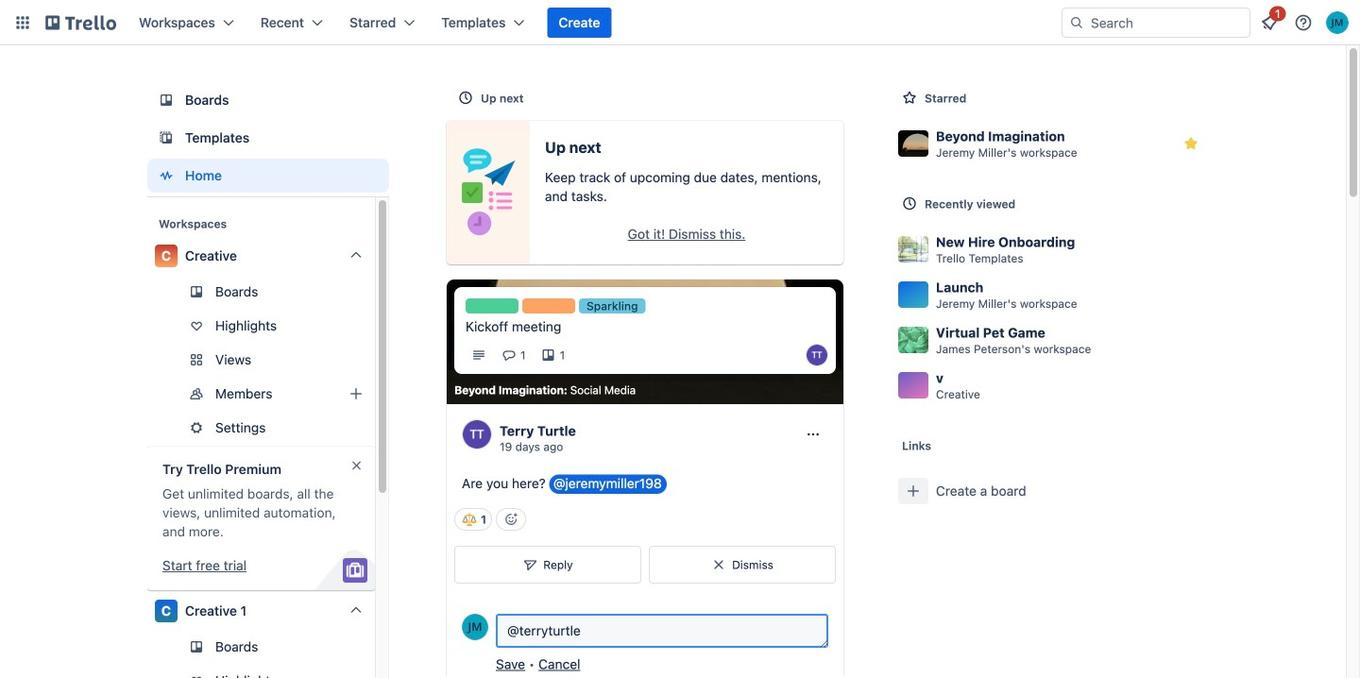 Task type: locate. For each thing, give the bounding box(es) containing it.
Search field
[[1062, 8, 1251, 38]]

1 vertical spatial forward image
[[371, 383, 394, 405]]

forward image up forward image
[[371, 349, 394, 371]]

forward image right add image
[[371, 383, 394, 405]]

1 notification image
[[1258, 11, 1281, 34]]

jeremy miller (jeremymiller198) image
[[1326, 11, 1349, 34]]

add reaction image
[[496, 508, 526, 531]]

color: orange, title: none image
[[522, 298, 575, 314]]

forward image
[[371, 349, 394, 371], [371, 383, 394, 405]]

click to unstar beyond imagination. it will be removed from your starred list. image
[[1182, 134, 1200, 153]]

forward image
[[371, 417, 394, 439]]

add image
[[345, 383, 367, 405]]

home image
[[155, 164, 178, 187]]

0 vertical spatial forward image
[[371, 349, 394, 371]]

search image
[[1069, 15, 1084, 30]]

None text field
[[496, 614, 828, 648]]

color: sky, title: "sparkling" element
[[579, 298, 646, 314]]



Task type: describe. For each thing, give the bounding box(es) containing it.
primary element
[[0, 0, 1360, 45]]

template board image
[[155, 127, 178, 149]]

open information menu image
[[1294, 13, 1313, 32]]

1 forward image from the top
[[371, 349, 394, 371]]

color: green, title: none image
[[466, 298, 519, 314]]

2 forward image from the top
[[371, 383, 394, 405]]

board image
[[155, 89, 178, 111]]

back to home image
[[45, 8, 116, 38]]



Task type: vqa. For each thing, say whether or not it's contained in the screenshot.
search image
yes



